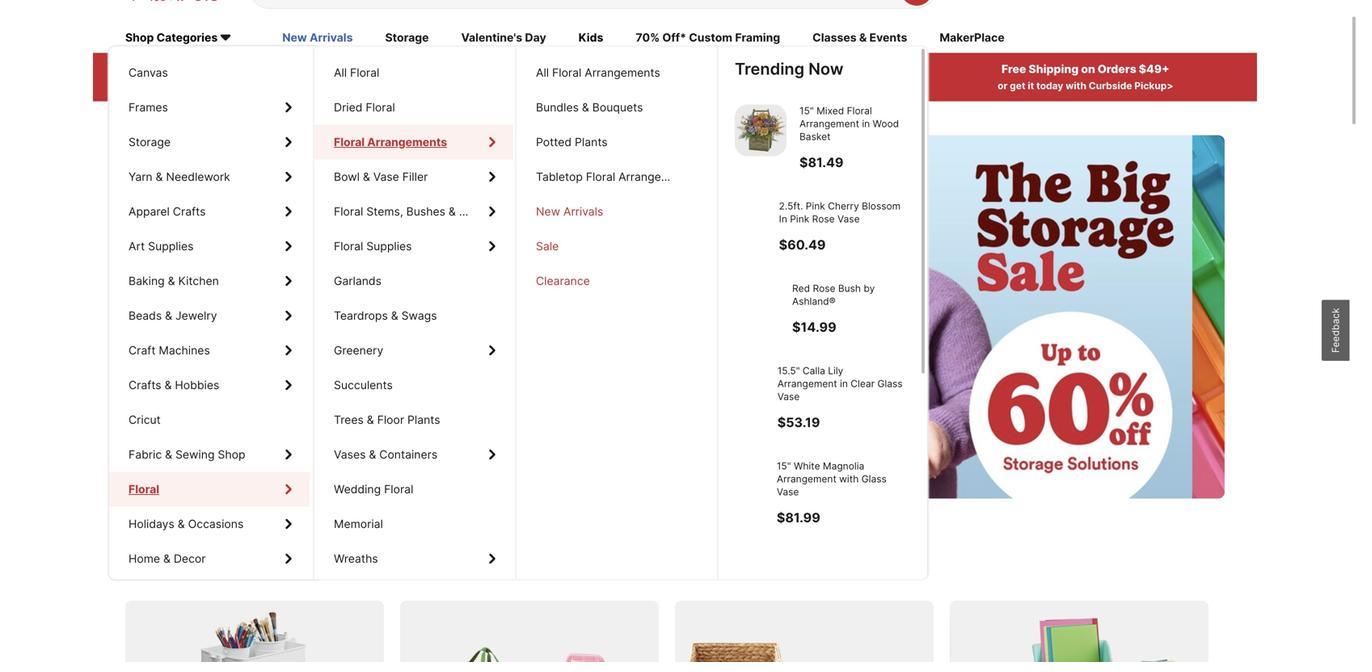 Task type: locate. For each thing, give the bounding box(es) containing it.
cricut link
[[109, 403, 310, 438], [109, 403, 310, 438], [109, 403, 310, 438], [109, 403, 310, 438], [109, 403, 310, 438], [109, 403, 310, 438], [109, 403, 310, 438], [109, 403, 310, 438]]

arrangements for all floral arrangements
[[585, 66, 660, 80]]

in inside the 15.5" calla lily arrangement in clear glass vase
[[862, 391, 870, 403]]

tabletop floral arrangements
[[536, 170, 694, 184]]

vase down white
[[827, 500, 850, 511]]

arrangement down white
[[800, 487, 859, 498]]

1 vertical spatial rose
[[820, 296, 843, 308]]

0 horizontal spatial storage
[[286, 556, 359, 579]]

baking & kitchen link for shop categories
[[109, 264, 310, 299]]

2 vertical spatial arrangement
[[800, 487, 859, 498]]

0 vertical spatial 15"
[[800, 105, 814, 117]]

frames for classes & events
[[129, 101, 168, 114]]

3 arrangement from the top
[[800, 487, 859, 498]]

1 horizontal spatial storage
[[427, 305, 496, 330]]

storage down organize!
[[427, 305, 496, 330]]

craft for shop categories
[[129, 344, 156, 358]]

floral supplies
[[334, 240, 412, 253]]

machines for shop categories
[[159, 344, 210, 358]]

wedding floral link
[[314, 473, 513, 507]]

hobbies for kids
[[175, 379, 219, 393]]

in inside earn 9% in rewards when you use your michaels™ credit card.³ details & apply>
[[681, 62, 692, 76]]

plants down "bundles & bouquets"
[[575, 135, 608, 149]]

0 horizontal spatial all
[[224, 62, 240, 76]]

crafts & hobbies for new arrivals
[[129, 379, 219, 393]]

by
[[871, 296, 882, 308]]

frames for storage
[[129, 101, 168, 114]]

beads & jewelry link for kids
[[109, 299, 310, 333]]

ashland®
[[800, 309, 843, 321]]

1 horizontal spatial on
[[1081, 62, 1095, 76]]

occasions for new arrivals
[[188, 518, 244, 532]]

new arrivals link up price
[[282, 30, 353, 47]]

0 vertical spatial new
[[282, 31, 307, 45]]

plants inside 'link'
[[575, 135, 608, 149]]

storage for shop categories
[[129, 135, 171, 149]]

baking & kitchen link for storage
[[109, 264, 310, 299]]

essential
[[342, 305, 422, 330]]

home & decor link
[[109, 542, 310, 577], [109, 542, 310, 577], [109, 542, 310, 577], [109, 542, 310, 577], [109, 542, 310, 577], [109, 542, 310, 577], [109, 542, 310, 577], [109, 542, 310, 577]]

1 vertical spatial new
[[536, 205, 560, 219]]

15" left mixed
[[800, 105, 814, 117]]

arrangement down mixed
[[800, 118, 859, 130]]

cricut link for valentine's day
[[109, 403, 310, 438]]

holidays for valentine's day
[[129, 518, 174, 532]]

in right 9%
[[681, 62, 692, 76]]

1 horizontal spatial all
[[334, 66, 347, 80]]

home & decor
[[129, 553, 206, 566], [129, 553, 206, 566], [129, 553, 206, 566], [129, 553, 206, 566], [129, 553, 206, 566], [129, 553, 206, 566], [129, 553, 206, 566], [129, 553, 206, 566]]

shop categories link
[[125, 30, 250, 47]]

0 horizontal spatial with
[[180, 80, 201, 92]]

1 glass from the top
[[800, 404, 825, 416]]

or
[[998, 80, 1008, 92]]

wreaths
[[334, 553, 378, 566]]

picks
[[459, 205, 487, 219]]

beads & jewelry for kids
[[129, 309, 217, 323]]

1 vertical spatial pink
[[852, 213, 871, 225]]

1 vertical spatial arrangement
[[800, 391, 859, 403]]

new arrivals up price
[[282, 31, 353, 45]]

2 vertical spatial arrangements
[[619, 170, 694, 184]]

0 vertical spatial plants
[[575, 135, 608, 149]]

cricut for 70% off* custom framing
[[129, 414, 161, 427]]

0 vertical spatial arrangement
[[800, 118, 859, 130]]

arrangements up your at the top left
[[585, 66, 660, 80]]

holidays & occasions for kids
[[129, 518, 244, 532]]

all up when at the left of the page
[[536, 66, 549, 80]]

pink down cherry
[[852, 213, 871, 225]]

home for 70% off* custom framing
[[129, 553, 160, 566]]

arrivals down tabletop
[[563, 205, 603, 219]]

0 horizontal spatial on
[[176, 556, 200, 579]]

storage
[[385, 31, 429, 45], [129, 135, 171, 149], [129, 135, 171, 149], [129, 135, 171, 149], [129, 135, 171, 149], [129, 135, 171, 149], [129, 135, 171, 149], [129, 135, 171, 149], [129, 135, 171, 149]]

organize!
[[372, 244, 552, 294]]

craft for kids
[[129, 344, 156, 358]]

1 vertical spatial plants
[[407, 414, 440, 427]]

baking & kitchen for classes & events
[[129, 274, 219, 288]]

arrangements down potted plants 'link'
[[619, 170, 694, 184]]

supplies
[[148, 240, 194, 253], [148, 240, 194, 253], [148, 240, 194, 253], [148, 240, 194, 253], [148, 240, 194, 253], [148, 240, 194, 253], [148, 240, 194, 253], [148, 240, 194, 253], [366, 240, 412, 253]]

2 horizontal spatial with
[[1066, 80, 1086, 92]]

baking for 70% off* custom framing
[[129, 274, 165, 288]]

hobbies for classes & events
[[175, 379, 219, 393]]

3 item undefined image from the top
[[735, 378, 787, 430]]

15" inside 15" mixed floral arrangement in wood basket
[[800, 105, 814, 117]]

frames for kids
[[129, 101, 168, 114]]

& inside earn 9% in rewards when you use your michaels™ credit card.³ details & apply>
[[787, 80, 794, 92]]

canvas link
[[109, 55, 310, 90], [109, 55, 310, 90], [109, 55, 310, 90], [109, 55, 310, 90], [109, 55, 310, 90], [109, 55, 310, 90], [109, 55, 310, 90], [109, 55, 310, 90]]

craft machines link for storage
[[109, 333, 310, 368]]

shop
[[125, 31, 154, 45], [218, 448, 245, 462], [218, 448, 245, 462], [218, 448, 245, 462], [218, 448, 245, 462], [218, 448, 245, 462], [218, 448, 245, 462], [218, 448, 245, 462], [218, 448, 245, 462]]

white
[[817, 474, 843, 485]]

2 glass from the top
[[800, 500, 825, 511]]

bundles
[[536, 101, 579, 114]]

score
[[158, 305, 210, 330]]

new up price
[[282, 31, 307, 45]]

sewing
[[175, 448, 215, 462], [175, 448, 215, 462], [175, 448, 215, 462], [175, 448, 215, 462], [175, 448, 215, 462], [175, 448, 215, 462], [175, 448, 215, 462], [175, 448, 215, 462]]

all floral link
[[314, 55, 513, 90]]

bush
[[845, 296, 868, 308]]

4 item undefined image from the top
[[735, 473, 787, 525]]

sale
[[536, 240, 559, 253]]

trending now
[[735, 59, 844, 79]]

arrivals
[[310, 31, 353, 45], [563, 205, 603, 219]]

0 horizontal spatial arrivals
[[310, 31, 353, 45]]

the big storage sale up to 60% off storage solutions with woman holding plastic containers image
[[125, 136, 1225, 499]]

yarn & needlework
[[129, 170, 230, 184], [129, 170, 230, 184], [129, 170, 230, 184], [129, 170, 230, 184], [129, 170, 230, 184], [129, 170, 230, 184], [129, 170, 230, 184], [129, 170, 230, 184]]

cricut for storage
[[129, 414, 161, 427]]

new
[[282, 31, 307, 45], [536, 205, 560, 219]]

item undefined image
[[735, 105, 787, 156], [735, 200, 787, 252], [735, 378, 787, 430], [735, 473, 787, 525]]

kitchen for storage
[[178, 274, 219, 288]]

item undefined image left 15.5"
[[735, 378, 787, 430]]

lily
[[850, 378, 866, 390]]

plants right floor
[[407, 414, 440, 427]]

arrangement down calla at bottom right
[[800, 391, 859, 403]]

2 horizontal spatial all
[[536, 66, 549, 80]]

all up apply>
[[334, 66, 347, 80]]

stems,
[[366, 205, 403, 219]]

holidays & occasions link for classes & events
[[109, 507, 310, 542]]

new arrivals link down 'tabletop floral arrangements'
[[517, 194, 715, 229]]

2 15" from the top
[[800, 474, 814, 485]]

craft machines link for shop categories
[[109, 333, 310, 368]]

decor for new arrivals
[[174, 553, 206, 566]]

card.³
[[720, 80, 750, 92]]

1 vertical spatial new arrivals
[[536, 205, 603, 219]]

michaels™
[[637, 80, 686, 92]]

holidays & occasions
[[129, 518, 244, 532], [129, 518, 244, 532], [129, 518, 244, 532], [129, 518, 244, 532], [129, 518, 244, 532], [129, 518, 244, 532], [129, 518, 244, 532], [129, 518, 244, 532]]

beads & jewelry link for new arrivals
[[109, 299, 310, 333]]

0 horizontal spatial rose
[[820, 296, 843, 308]]

2 vertical spatial in
[[862, 391, 870, 403]]

with down magnolia
[[862, 487, 882, 498]]

1 horizontal spatial new arrivals link
[[517, 194, 715, 229]]

arrivals up purchases
[[310, 31, 353, 45]]

holidays & occasions for 70% off* custom framing
[[129, 518, 244, 532]]

arrangement inside the 15.5" calla lily arrangement in clear glass vase
[[800, 391, 859, 403]]

0 vertical spatial pink
[[826, 200, 846, 212]]

15" inside 15" white magnolia arrangement with glass vase
[[800, 474, 814, 485]]

home & decor link for 70% off* custom framing
[[109, 542, 310, 577]]

item undefined image down details
[[735, 105, 787, 156]]

needlework for 70% off* custom framing
[[166, 170, 230, 184]]

wood
[[873, 118, 899, 130]]

vase down blossom
[[800, 226, 822, 238]]

baking
[[129, 274, 165, 288], [129, 274, 165, 288], [129, 274, 165, 288], [129, 274, 165, 288], [129, 274, 165, 288], [129, 274, 165, 288], [129, 274, 165, 288], [129, 274, 165, 288]]

1 vertical spatial glass
[[800, 500, 825, 511]]

fabric & sewing shop
[[129, 448, 245, 462], [129, 448, 245, 462], [129, 448, 245, 462], [129, 448, 245, 462], [129, 448, 245, 462], [129, 448, 245, 462], [129, 448, 245, 462], [129, 448, 245, 462]]

1 vertical spatial arrivals
[[563, 205, 603, 219]]

with right today
[[1066, 80, 1086, 92]]

fabric & sewing shop link for storage
[[109, 438, 310, 473]]

kitchen for shop categories
[[178, 274, 219, 288]]

in for $53.19
[[862, 391, 870, 403]]

rose up ashland®
[[820, 296, 843, 308]]

15" left white
[[800, 474, 814, 485]]

valentine's day
[[461, 31, 546, 45]]

cherry
[[848, 200, 880, 212]]

bushes
[[406, 205, 445, 219]]

in for $81.49
[[862, 118, 870, 130]]

canvas link for new arrivals
[[109, 55, 310, 90]]

0 horizontal spatial new
[[282, 31, 307, 45]]

1 vertical spatial new arrivals link
[[517, 194, 715, 229]]

baking for new arrivals
[[129, 274, 165, 288]]

kitchen for new arrivals
[[178, 274, 219, 288]]

fabric & sewing shop for classes & events
[[129, 448, 245, 462]]

0 horizontal spatial new arrivals link
[[282, 30, 353, 47]]

new arrivals down tabletop
[[536, 205, 603, 219]]

new up sale
[[536, 205, 560, 219]]

in down lily
[[862, 391, 870, 403]]

white rolling cart with art supplies image
[[125, 602, 384, 663]]

1 horizontal spatial rose
[[874, 213, 897, 225]]

shop inside shop categories link
[[125, 31, 154, 45]]

&
[[859, 31, 867, 45], [787, 80, 794, 92], [582, 101, 589, 114], [156, 170, 163, 184], [156, 170, 163, 184], [156, 170, 163, 184], [156, 170, 163, 184], [156, 170, 163, 184], [156, 170, 163, 184], [156, 170, 163, 184], [156, 170, 163, 184], [363, 170, 370, 184], [449, 205, 456, 219], [168, 274, 175, 288], [168, 274, 175, 288], [168, 274, 175, 288], [168, 274, 175, 288], [168, 274, 175, 288], [168, 274, 175, 288], [168, 274, 175, 288], [168, 274, 175, 288], [165, 309, 172, 323], [165, 309, 172, 323], [165, 309, 172, 323], [165, 309, 172, 323], [165, 309, 172, 323], [165, 309, 172, 323], [165, 309, 172, 323], [165, 309, 172, 323], [391, 309, 398, 323], [165, 379, 172, 393], [165, 379, 172, 393], [165, 379, 172, 393], [165, 379, 172, 393], [165, 379, 172, 393], [165, 379, 172, 393], [165, 379, 172, 393], [165, 379, 172, 393], [367, 414, 374, 427], [165, 448, 172, 462], [165, 448, 172, 462], [165, 448, 172, 462], [165, 448, 172, 462], [165, 448, 172, 462], [165, 448, 172, 462], [165, 448, 172, 462], [165, 448, 172, 462], [369, 448, 376, 462], [178, 518, 185, 532], [178, 518, 185, 532], [178, 518, 185, 532], [178, 518, 185, 532], [178, 518, 185, 532], [178, 518, 185, 532], [178, 518, 185, 532], [178, 518, 185, 532], [163, 553, 171, 566], [163, 553, 171, 566], [163, 553, 171, 566], [163, 553, 171, 566], [163, 553, 171, 566], [163, 553, 171, 566], [163, 553, 171, 566], [163, 553, 171, 566]]

1 horizontal spatial pink
[[852, 213, 871, 225]]

colorful plastic storage bins image
[[950, 602, 1209, 663]]

bundles & bouquets link
[[517, 90, 715, 125]]

fabric & sewing shop for storage
[[129, 448, 245, 462]]

holidays & occasions for classes & events
[[129, 518, 244, 532]]

beads & jewelry link for storage
[[109, 299, 310, 333]]

storage
[[427, 305, 496, 330], [286, 556, 359, 579]]

all inside 'all floral arrangements' link
[[536, 66, 549, 80]]

art supplies link for 70% off* custom framing
[[109, 229, 310, 264]]

15" mixed floral arrangement in wood basket
[[800, 105, 899, 143]]

item undefined image for $81.49
[[735, 105, 787, 156]]

valentine's
[[461, 31, 522, 45]]

price
[[288, 62, 317, 76]]

now
[[808, 59, 844, 79]]

item undefined image left the 2.5ft.
[[735, 200, 787, 252]]

0 vertical spatial in
[[681, 62, 692, 76]]

canvas for valentine's day
[[129, 66, 168, 80]]

machines for valentine's day
[[159, 344, 210, 358]]

hobbies
[[175, 379, 219, 393], [175, 379, 219, 393], [175, 379, 219, 393], [175, 379, 219, 393], [175, 379, 219, 393], [175, 379, 219, 393], [175, 379, 219, 393], [175, 379, 219, 393]]

fabric & sewing shop link for new arrivals
[[109, 438, 310, 473]]

beads for valentine's day
[[129, 309, 162, 323]]

in inside 15" mixed floral arrangement in wood basket
[[862, 118, 870, 130]]

in left wood
[[862, 118, 870, 130]]

occasions for valentine's day
[[188, 518, 244, 532]]

occasions for storage
[[188, 518, 244, 532]]

art
[[129, 240, 145, 253], [129, 240, 145, 253], [129, 240, 145, 253], [129, 240, 145, 253], [129, 240, 145, 253], [129, 240, 145, 253], [129, 240, 145, 253], [129, 240, 145, 253]]

it
[[1028, 80, 1034, 92]]

decor for shop categories
[[174, 553, 206, 566]]

yarn & needlework link
[[109, 160, 310, 194], [109, 160, 310, 194], [109, 160, 310, 194], [109, 160, 310, 194], [109, 160, 310, 194], [109, 160, 310, 194], [109, 160, 310, 194], [109, 160, 310, 194]]

glass up $81.99
[[800, 500, 825, 511]]

on right save
[[176, 556, 200, 579]]

for
[[364, 556, 391, 579]]

1 vertical spatial 15"
[[800, 474, 814, 485]]

0 vertical spatial glass
[[800, 404, 825, 416]]

1 item undefined image from the top
[[735, 105, 787, 156]]

apparel for storage
[[129, 205, 170, 219]]

floral link for shop categories
[[109, 473, 310, 507]]

needlework for new arrivals
[[166, 170, 230, 184]]

off*
[[662, 31, 686, 45]]

supplies for kids
[[148, 240, 194, 253]]

on up curbside
[[1081, 62, 1095, 76]]

2 arrangement from the top
[[800, 391, 859, 403]]

art for storage
[[129, 240, 145, 253]]

arrangement inside 15" mixed floral arrangement in wood basket
[[800, 118, 859, 130]]

fabric for storage
[[129, 448, 162, 462]]

jewelry for kids
[[175, 309, 217, 323]]

ready.
[[158, 244, 280, 294]]

art for valentine's day
[[129, 240, 145, 253]]

arrangements up bowl & vase filler link on the left top of the page
[[367, 135, 447, 149]]

arrangement inside 15" white magnolia arrangement with glass vase
[[800, 487, 859, 498]]

earn
[[633, 62, 659, 76]]

1 arrangement from the top
[[800, 118, 859, 130]]

all right off
[[224, 62, 240, 76]]

floral
[[350, 66, 379, 80], [552, 66, 582, 80], [366, 101, 395, 114], [847, 105, 872, 117], [334, 135, 365, 149], [586, 170, 615, 184], [334, 205, 363, 219], [334, 240, 363, 253], [129, 483, 158, 497], [129, 483, 158, 497], [129, 483, 158, 497], [129, 483, 158, 497], [129, 483, 158, 497], [129, 483, 158, 497], [129, 483, 158, 497], [129, 483, 159, 497], [384, 483, 413, 497]]

canvas link for classes & events
[[109, 55, 310, 90]]

art for shop categories
[[129, 240, 145, 253]]

home & decor link for new arrivals
[[109, 542, 310, 577]]

frames link for valentine's day
[[109, 90, 310, 125]]

0 vertical spatial storage
[[427, 305, 496, 330]]

floral supplies link
[[314, 229, 513, 264]]

frames for shop categories
[[129, 101, 168, 114]]

storage link for 70% off* custom framing
[[109, 125, 310, 160]]

shop for valentine's day
[[218, 448, 245, 462]]

apparel crafts for storage
[[129, 205, 206, 219]]

wedding
[[334, 483, 381, 497]]

craft machines link
[[109, 333, 310, 368], [109, 333, 310, 368], [109, 333, 310, 368], [109, 333, 310, 368], [109, 333, 310, 368], [109, 333, 310, 368], [109, 333, 310, 368], [109, 333, 310, 368]]

storage for new arrivals
[[129, 135, 171, 149]]

1 15" from the top
[[800, 105, 814, 117]]

floral link
[[109, 473, 310, 507], [109, 473, 310, 507], [109, 473, 310, 507], [109, 473, 310, 507], [109, 473, 310, 507], [109, 473, 310, 507], [109, 473, 310, 507], [109, 473, 310, 507]]

new arrivals
[[282, 31, 353, 45], [536, 205, 603, 219]]

1 horizontal spatial with
[[862, 487, 882, 498]]

sewing for storage
[[175, 448, 215, 462]]

15" for $81.49
[[800, 105, 814, 117]]

0 vertical spatial rose
[[874, 213, 897, 225]]

with down 20%
[[180, 80, 201, 92]]

15.5" calla lily arrangement in clear glass vase
[[800, 378, 897, 416]]

home & decor for kids
[[129, 553, 206, 566]]

tabletop
[[536, 170, 583, 184]]

0 horizontal spatial new arrivals
[[282, 31, 353, 45]]

needlework for classes & events
[[166, 170, 230, 184]]

storage for 70% off* custom framing
[[129, 135, 171, 149]]

yarn & needlework link for 70% off* custom framing
[[109, 160, 310, 194]]

home & decor for new arrivals
[[129, 553, 206, 566]]

pink
[[826, 200, 846, 212], [852, 213, 871, 225]]

pink up in
[[826, 200, 846, 212]]

storage left "for"
[[286, 556, 359, 579]]

1 vertical spatial in
[[862, 118, 870, 130]]

item undefined image left $81.99
[[735, 473, 787, 525]]

art supplies link
[[109, 229, 310, 264], [109, 229, 310, 264], [109, 229, 310, 264], [109, 229, 310, 264], [109, 229, 310, 264], [109, 229, 310, 264], [109, 229, 310, 264], [109, 229, 310, 264]]

all floral arrangements link
[[517, 55, 715, 90]]

glass down 15.5"
[[800, 404, 825, 416]]

red rose bush by ashland®
[[800, 296, 882, 321]]

1 horizontal spatial plants
[[575, 135, 608, 149]]

valentine's day link
[[461, 30, 546, 47]]

rose down cherry
[[874, 213, 897, 225]]

0 vertical spatial on
[[1081, 62, 1095, 76]]

with inside 15" white magnolia arrangement with glass vase
[[862, 487, 882, 498]]

yarn & needlework link for shop categories
[[109, 160, 310, 194]]

vase down calla at bottom right
[[827, 404, 850, 416]]

apparel crafts for classes & events
[[129, 205, 206, 219]]

all
[[224, 62, 240, 76], [334, 66, 347, 80], [536, 66, 549, 80]]

up
[[215, 305, 239, 330]]

all inside the all floral link
[[334, 66, 347, 80]]

home & decor for classes & events
[[129, 553, 206, 566]]

2 item undefined image from the top
[[735, 200, 787, 252]]

0 horizontal spatial pink
[[826, 200, 846, 212]]

floral link for new arrivals
[[109, 473, 310, 507]]

0 vertical spatial arrangements
[[585, 66, 660, 80]]



Task type: describe. For each thing, give the bounding box(es) containing it.
rewards
[[694, 62, 743, 76]]

vase inside the 15.5" calla lily arrangement in clear glass vase
[[827, 404, 850, 416]]

apparel crafts link for shop categories
[[109, 194, 310, 229]]

vase inside 15" white magnolia arrangement with glass vase
[[827, 500, 850, 511]]

beads for shop categories
[[129, 309, 162, 323]]

code
[[203, 80, 227, 92]]

garlands link
[[314, 264, 513, 299]]

art supplies link for classes & events
[[109, 229, 310, 264]]

glass inside 15" white magnolia arrangement with glass vase
[[800, 500, 825, 511]]

beads & jewelry link for shop categories
[[109, 299, 310, 333]]

cricut for classes & events
[[129, 414, 161, 427]]

vases & containers
[[334, 448, 437, 462]]

filler
[[402, 170, 428, 184]]

crafts & hobbies link for kids
[[109, 368, 310, 403]]

yarn & needlework link for kids
[[109, 160, 310, 194]]

in
[[841, 213, 849, 225]]

hobbies for new arrivals
[[175, 379, 219, 393]]

potted plants
[[536, 135, 608, 149]]

15.5"
[[800, 378, 822, 390]]

beads for kids
[[129, 309, 162, 323]]

1 vertical spatial arrangements
[[367, 135, 447, 149]]

1 vertical spatial storage
[[286, 556, 359, 579]]

apparel crafts link for 70% off* custom framing
[[109, 194, 310, 229]]

baking & kitchen link for kids
[[109, 264, 310, 299]]

frames link for new arrivals
[[109, 90, 310, 125]]

home for storage
[[129, 553, 160, 566]]

succulents link
[[314, 368, 513, 403]]

craft machines for storage
[[129, 344, 210, 358]]

holidays & occasions link for kids
[[109, 507, 310, 542]]

70%
[[636, 31, 660, 45]]

baking & kitchen for shop categories
[[129, 274, 219, 288]]

holidays for classes & events
[[129, 518, 174, 532]]

art for 70% off* custom framing
[[129, 240, 145, 253]]

cricut for new arrivals
[[129, 414, 161, 427]]

details
[[752, 80, 785, 92]]

orders
[[1098, 62, 1136, 76]]

cricut for kids
[[129, 414, 161, 427]]

decor for classes & events
[[174, 553, 206, 566]]

vase inside 2.5ft. pink cherry blossom in pink rose vase
[[800, 226, 822, 238]]

holidays & occasions for valentine's day
[[129, 518, 244, 532]]

storage link for shop categories
[[109, 125, 310, 160]]

save
[[125, 556, 171, 579]]

jewelry for storage
[[175, 309, 217, 323]]

shop for 70% off* custom framing
[[218, 448, 245, 462]]

memorial
[[334, 518, 383, 532]]

clearance link
[[517, 264, 715, 299]]

teardrops & swags link
[[314, 299, 513, 333]]

categories
[[157, 31, 218, 45]]

floral arrangements
[[334, 135, 447, 149]]

1 vertical spatial on
[[176, 556, 200, 579]]

craft for storage
[[129, 344, 156, 358]]

1 horizontal spatial new
[[536, 205, 560, 219]]

0 vertical spatial arrivals
[[310, 31, 353, 45]]

free shipping on orders $49+ or get it today with curbside pickup>
[[998, 62, 1174, 92]]

events
[[869, 31, 907, 45]]

fabric for kids
[[129, 448, 162, 462]]

floral arrangements link
[[314, 125, 513, 160]]

9%
[[661, 62, 679, 76]]

fabric & sewing shop for new arrivals
[[129, 448, 245, 462]]

rose inside red rose bush by ashland®
[[820, 296, 843, 308]]

art for kids
[[129, 240, 145, 253]]

baking & kitchen link for valentine's day
[[109, 264, 310, 299]]

floral stems, bushes & picks
[[334, 205, 487, 219]]

trees
[[334, 414, 364, 427]]

holiday storage containers image
[[400, 602, 659, 663]]

20% off all regular price purchases with code daily23us. exclusions apply>
[[177, 62, 378, 92]]

fabric & sewing shop for shop categories
[[129, 448, 245, 462]]

shop for shop categories
[[218, 448, 245, 462]]

floral link for classes & events
[[109, 473, 310, 507]]

70% off* custom framing
[[636, 31, 780, 45]]

rose inside 2.5ft. pink cherry blossom in pink rose vase
[[874, 213, 897, 225]]

when
[[546, 80, 572, 92]]

clearance
[[536, 274, 590, 288]]

canvas link for storage
[[109, 55, 310, 90]]

custom
[[689, 31, 733, 45]]

kitchen for 70% off* custom framing
[[178, 274, 219, 288]]

clear
[[873, 391, 897, 403]]

0 vertical spatial new arrivals
[[282, 31, 353, 45]]

crafts & hobbies link for classes & events
[[109, 368, 310, 403]]

art supplies for storage
[[129, 240, 194, 253]]

beads for new arrivals
[[129, 309, 162, 323]]

floor
[[377, 414, 404, 427]]

1 horizontal spatial arrivals
[[563, 205, 603, 219]]

baking & kitchen for 70% off* custom framing
[[129, 274, 219, 288]]

ready. set. organize!
[[158, 244, 552, 294]]

fabric & sewing shop for kids
[[129, 448, 245, 462]]

sale link
[[517, 229, 715, 264]]

fabric & sewing shop link for kids
[[109, 438, 310, 473]]

floral inside 15" mixed floral arrangement in wood basket
[[847, 105, 872, 117]]

storage for valentine's day
[[129, 135, 171, 149]]

yarn for kids
[[129, 170, 152, 184]]

set.
[[290, 244, 363, 294]]

shop for storage
[[218, 448, 245, 462]]

magnolia
[[846, 474, 887, 485]]

hobbies for storage
[[175, 379, 219, 393]]

framing
[[735, 31, 780, 45]]

0 vertical spatial new arrivals link
[[282, 30, 353, 47]]

succulents
[[334, 379, 393, 393]]

apparel crafts for valentine's day
[[129, 205, 206, 219]]

earn 9% in rewards when you use your michaels™ credit card.³ details & apply>
[[546, 62, 831, 92]]

credit
[[688, 80, 718, 92]]

0 horizontal spatial plants
[[407, 414, 440, 427]]

beads for 70% off* custom framing
[[129, 309, 162, 323]]

arrangement for $53.19
[[800, 391, 859, 403]]

glass inside the 15.5" calla lily arrangement in clear glass vase
[[800, 404, 825, 416]]

storage link for kids
[[109, 125, 310, 160]]

item undefined image for $81.99
[[735, 473, 787, 525]]

apply>
[[796, 80, 831, 92]]

shop categories
[[125, 31, 218, 45]]

teardrops
[[334, 309, 388, 323]]

bundles & bouquets
[[536, 101, 643, 114]]

needlework for kids
[[166, 170, 230, 184]]

bowl & vase filler
[[334, 170, 428, 184]]

holidays for storage
[[129, 518, 174, 532]]

greenery link
[[314, 333, 513, 368]]

regular
[[242, 62, 285, 76]]

1 horizontal spatial new arrivals
[[536, 205, 603, 219]]

with inside free shipping on orders $49+ or get it today with curbside pickup>
[[1066, 80, 1086, 92]]

canvas for new arrivals
[[129, 66, 168, 80]]

with inside 20% off all regular price purchases with code daily23us. exclusions apply>
[[180, 80, 201, 92]]

tabletop floral arrangements link
[[517, 160, 715, 194]]

holidays & occasions link for new arrivals
[[109, 507, 310, 542]]

2.5ft.
[[800, 200, 824, 212]]

potted plants link
[[517, 125, 715, 160]]

greenery
[[334, 344, 383, 358]]

classes & events
[[813, 31, 907, 45]]

your
[[613, 80, 635, 92]]

supplies for classes & events
[[148, 240, 194, 253]]

bowl
[[334, 170, 360, 184]]

craft for 70% off* custom framing
[[129, 344, 156, 358]]

supplies for shop categories
[[148, 240, 194, 253]]

garlands
[[334, 274, 382, 288]]

exclusions
[[288, 80, 340, 92]]

kids link
[[579, 30, 603, 47]]

on inside free shipping on orders $49+ or get it today with curbside pickup>
[[1081, 62, 1095, 76]]

beads for classes & events
[[129, 309, 162, 323]]

makerplace link
[[940, 30, 1005, 47]]

space.
[[453, 556, 516, 579]]

kids
[[579, 31, 603, 45]]

yarn for classes & events
[[129, 170, 152, 184]]

canvas for 70% off* custom framing
[[129, 66, 168, 80]]

shop for new arrivals
[[218, 448, 245, 462]]

2.5ft. pink cherry blossom in pink rose vase
[[800, 200, 897, 238]]

sewing for classes & events
[[175, 448, 215, 462]]

craft for classes & events
[[129, 344, 156, 358]]

$81.49
[[800, 155, 844, 171]]

classes & events link
[[813, 30, 907, 47]]

fabric & sewing shop for valentine's day
[[129, 448, 245, 462]]

vase left filler
[[373, 170, 399, 184]]

all inside 20% off all regular price purchases with code daily23us. exclusions apply>
[[224, 62, 240, 76]]

holidays & occasions for shop categories
[[129, 518, 244, 532]]

apparel for valentine's day
[[129, 205, 170, 219]]

yarn & needlework link for valentine's day
[[109, 160, 310, 194]]

fabric for 70% off* custom framing
[[129, 448, 162, 462]]

60%
[[267, 305, 307, 330]]

three water hyacinth baskets in white, brown and tan image
[[675, 602, 934, 663]]

wreaths link
[[314, 542, 513, 577]]

crafts & hobbies link for new arrivals
[[109, 368, 310, 403]]

curbside
[[1089, 80, 1132, 92]]

trees & floor plants
[[334, 414, 440, 427]]

art supplies for 70% off* custom framing
[[129, 240, 194, 253]]

$81.99
[[800, 523, 843, 539]]

$49+
[[1139, 62, 1170, 76]]

yarn & needlework link for classes & events
[[109, 160, 310, 194]]

$14.99
[[800, 333, 844, 348]]

kitchen for classes & events
[[178, 274, 219, 288]]

yarn for storage
[[129, 170, 152, 184]]

classes
[[813, 31, 857, 45]]

cricut link for classes & events
[[109, 403, 310, 438]]

all for all floral arrangements
[[536, 66, 549, 80]]

swags
[[401, 309, 437, 323]]

home for classes & events
[[129, 553, 160, 566]]

bowl & vase filler link
[[314, 160, 513, 194]]

machines for kids
[[159, 344, 210, 358]]

mixed
[[817, 105, 844, 117]]

fabric & sewing shop link for valentine's day
[[109, 438, 310, 473]]

free
[[1002, 62, 1026, 76]]

canvas link for valentine's day
[[109, 55, 310, 90]]

home for shop categories
[[129, 553, 160, 566]]

sewing for new arrivals
[[175, 448, 215, 462]]

floral stems, bushes & picks link
[[314, 194, 513, 229]]

holidays for kids
[[129, 518, 174, 532]]

crafts & hobbies link for 70% off* custom framing
[[109, 368, 310, 403]]

art supplies link for storage
[[109, 229, 310, 264]]

purchases
[[319, 62, 378, 76]]

you
[[574, 80, 591, 92]]

sewing for valentine's day
[[175, 448, 215, 462]]

supplies.
[[501, 305, 583, 330]]

apparel crafts for shop categories
[[129, 205, 206, 219]]



Task type: vqa. For each thing, say whether or not it's contained in the screenshot.


